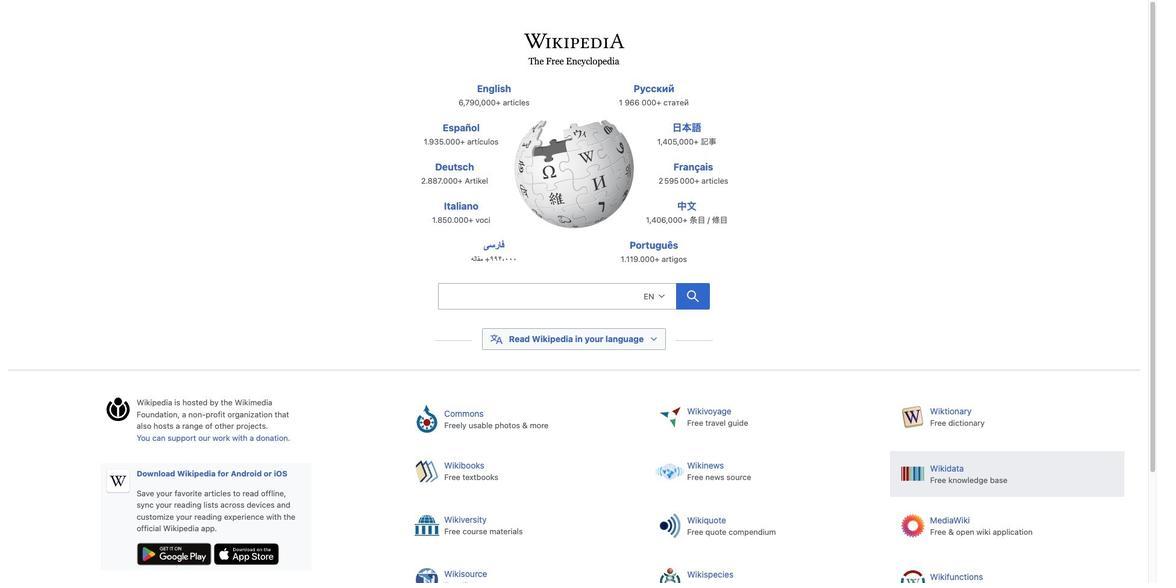 Task type: locate. For each thing, give the bounding box(es) containing it.
None search field
[[412, 280, 737, 317], [439, 283, 676, 310], [412, 280, 737, 317], [439, 283, 676, 310]]



Task type: describe. For each thing, give the bounding box(es) containing it.
other projects element
[[404, 398, 1141, 584]]

top languages element
[[408, 81, 741, 277]]



